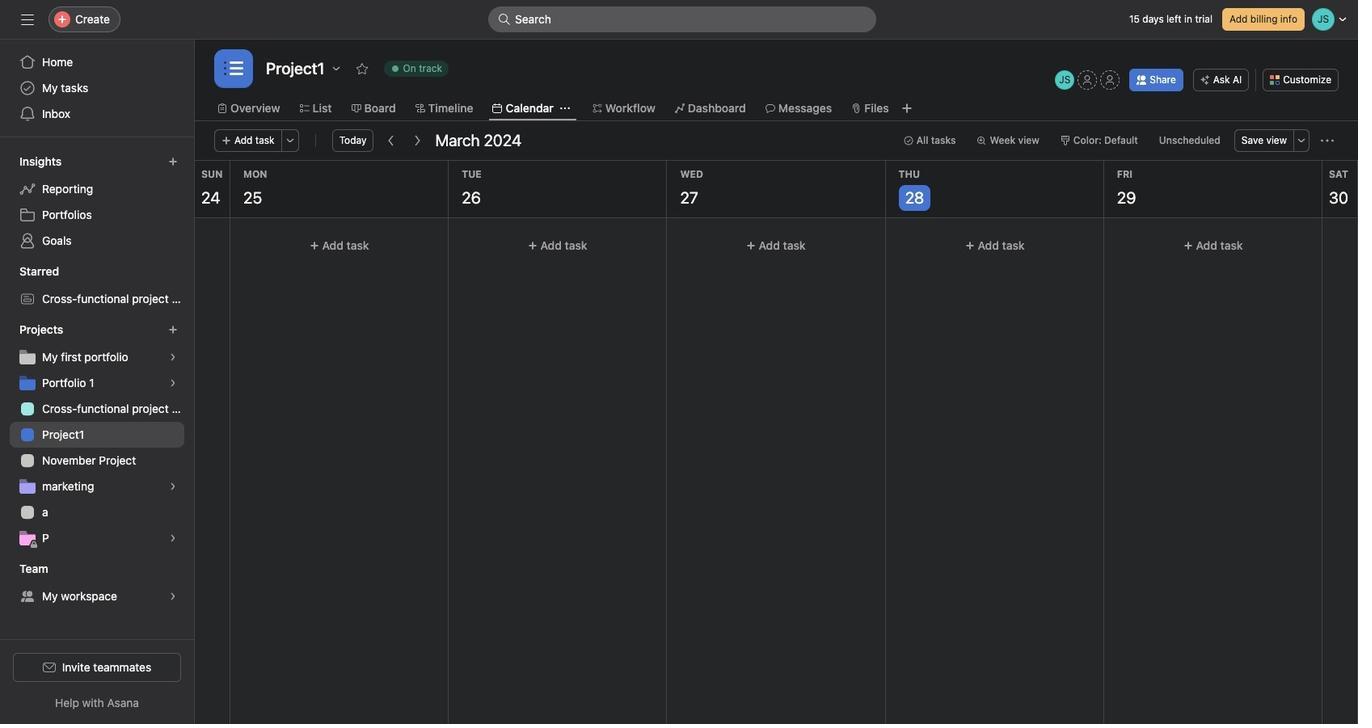 Task type: describe. For each thing, give the bounding box(es) containing it.
prominent image
[[498, 13, 511, 26]]

new insights image
[[168, 157, 178, 167]]

1 horizontal spatial more actions image
[[1321, 134, 1334, 147]]

global element
[[0, 40, 194, 137]]

0 horizontal spatial more actions image
[[285, 136, 295, 146]]

see details, marketing image
[[168, 482, 178, 492]]

hide sidebar image
[[21, 13, 34, 26]]

next week image
[[411, 134, 424, 147]]

add to starred image
[[355, 62, 368, 75]]

see details, portfolio 1 image
[[168, 378, 178, 388]]

more options image
[[1297, 136, 1306, 146]]

see details, my workspace image
[[168, 592, 178, 601]]



Task type: vqa. For each thing, say whether or not it's contained in the screenshot.
Add tab 'image'
yes



Task type: locate. For each thing, give the bounding box(es) containing it.
see details, p image
[[168, 534, 178, 543]]

add tab image
[[900, 102, 913, 115]]

manage project members image
[[1055, 70, 1075, 90]]

starred element
[[0, 257, 194, 315]]

tab actions image
[[560, 103, 570, 113]]

projects element
[[0, 315, 194, 555]]

list box
[[488, 6, 876, 32]]

previous week image
[[385, 134, 398, 147]]

more actions image
[[1321, 134, 1334, 147], [285, 136, 295, 146]]

insights element
[[0, 147, 194, 257]]

see details, my first portfolio image
[[168, 352, 178, 362]]

list image
[[224, 59, 243, 78]]

new project or portfolio image
[[168, 325, 178, 335]]

teams element
[[0, 555, 194, 613]]



